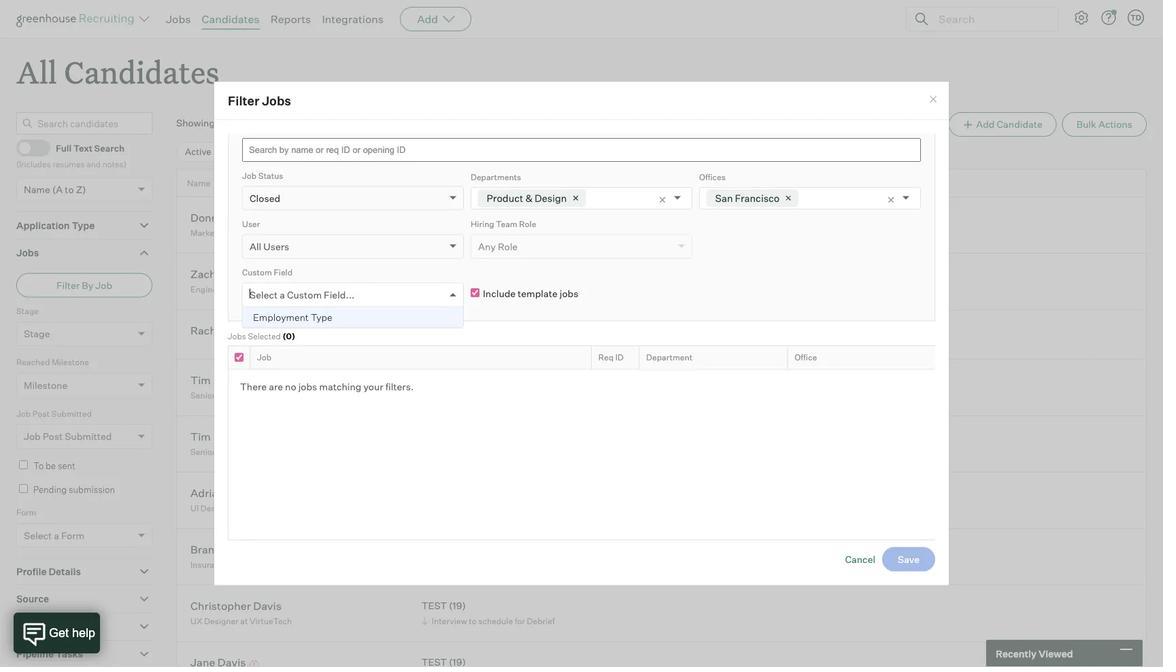 Task type: describe. For each thing, give the bounding box(es) containing it.
Include template jobs checkbox
[[471, 288, 480, 297]]

req
[[599, 352, 614, 363]]

responsibility
[[16, 621, 82, 633]]

office
[[795, 352, 817, 363]]

jobs right open
[[270, 146, 290, 157]]

at inside christopher davis ux designer at virtuetech
[[240, 616, 248, 626]]

none checkbox inside filter jobs dialog
[[235, 353, 244, 362]]

text
[[73, 143, 92, 153]]

donna baker
[[191, 211, 256, 224]]

for for test (19) interview to schedule for debrief
[[515, 616, 525, 626]]

add button
[[400, 7, 472, 31]]

filter by job
[[56, 279, 112, 291]]

name (a to z)
[[24, 184, 86, 195]]

application
[[16, 220, 70, 231]]

Search candidates field
[[16, 112, 152, 135]]

burton for second tim burton link from the top
[[213, 430, 248, 443]]

interview for test (19) interview to schedule for technical interview
[[432, 228, 467, 238]]

created
[[473, 337, 503, 347]]

there are no jobs matching your filters.
[[240, 381, 414, 392]]

are
[[269, 381, 283, 392]]

report
[[880, 119, 910, 130]]

1 vertical spatial job post submitted
[[24, 431, 112, 443]]

reached milestone element
[[16, 356, 152, 407]]

zach brock engineering manager
[[191, 267, 273, 294]]

bulk actions link
[[1063, 112, 1147, 137]]

add for add
[[417, 12, 438, 26]]

generate report
[[836, 119, 910, 130]]

(19) for test (19) interview to schedule for technical interview
[[449, 212, 466, 224]]

0 horizontal spatial sent
[[58, 461, 75, 472]]

id
[[616, 352, 624, 363]]

designer for christopher
[[204, 616, 239, 626]]

0 horizontal spatial custom
[[242, 267, 272, 277]]

td button
[[1125, 7, 1147, 29]]

bulk
[[1077, 119, 1097, 130]]

profile details
[[16, 566, 81, 578]]

0 vertical spatial submitted
[[51, 409, 92, 419]]

clark
[[233, 486, 259, 500]]

at left no
[[271, 390, 279, 401]]

for for test (19) interview to schedule for technical interview
[[515, 228, 525, 238]]

job post submitted element
[[16, 407, 152, 459]]

manager
[[239, 284, 273, 294]]

bulk actions
[[1077, 119, 1133, 130]]

jane davis has been in application review for more than 5 days image
[[248, 661, 261, 667]]

full text search (includes resumes and notes)
[[16, 143, 126, 169]]

Pending submission checkbox
[[19, 485, 28, 493]]

(19) for test (19) offer to be created
[[449, 321, 466, 333]]

donna
[[191, 211, 224, 224]]

product & design
[[487, 192, 567, 204]]

tasks
[[56, 649, 83, 660]]

designer for adriana
[[201, 503, 235, 513]]

td button
[[1128, 10, 1144, 26]]

ui
[[191, 503, 199, 513]]

your
[[364, 381, 383, 392]]

showing
[[176, 117, 215, 129]]

product
[[487, 192, 523, 204]]

employment type
[[253, 311, 333, 323]]

z)
[[76, 184, 86, 195]]

brown
[[228, 324, 260, 337]]

include
[[483, 288, 516, 300]]

full
[[56, 143, 72, 153]]

selected
[[248, 331, 281, 341]]

be inside test (19) take home test to be sent
[[505, 284, 514, 294]]

notes)
[[102, 159, 126, 169]]

adriana clark ui designer at adobe
[[191, 486, 271, 513]]

candidate
[[231, 117, 275, 129]]

1 horizontal spatial form
[[61, 530, 85, 542]]

clear all image for san francisco
[[887, 195, 896, 205]]

field...
[[324, 289, 355, 301]]

marketing
[[191, 228, 229, 238]]

davis
[[253, 599, 282, 613]]

name (a to z) option
[[24, 184, 86, 195]]

jobs link
[[166, 12, 191, 26]]

job/status
[[432, 178, 476, 189]]

include template jobs
[[483, 288, 579, 300]]

field
[[274, 267, 293, 277]]

test
[[477, 284, 494, 294]]

details
[[49, 566, 81, 578]]

application type
[[16, 220, 95, 231]]

colby
[[236, 543, 266, 556]]

senior for second tim burton link from the bottom
[[191, 390, 215, 401]]

to for test (19) offer to be created
[[453, 337, 460, 347]]

brandon colby insurance agent at family first insurance
[[191, 543, 348, 570]]

test for test (19) interview to schedule for debrief
[[422, 600, 447, 612]]

job inside button
[[95, 279, 112, 291]]

interview to schedule for debrief link
[[420, 615, 558, 628]]

specialist
[[231, 228, 269, 238]]

san francisco
[[715, 192, 780, 204]]

debrief
[[527, 616, 555, 626]]

jobs up showing 37 candidate applications on the top left
[[262, 93, 291, 108]]

greenhouse recruiting image
[[16, 11, 139, 27]]

1 civil from the top
[[217, 390, 234, 401]]

type for employment type
[[311, 311, 333, 323]]

open
[[246, 146, 268, 157]]

name for name
[[187, 178, 210, 189]]

integrations
[[322, 12, 384, 26]]

source
[[16, 593, 49, 605]]

clear all image for product & design
[[658, 195, 667, 205]]

design
[[535, 192, 567, 204]]

to inside test (19) take home test to be sent
[[495, 284, 503, 294]]

reached milestone
[[16, 357, 89, 368]]

virtuetech
[[250, 616, 292, 626]]

Search text field
[[936, 9, 1046, 29]]

0 vertical spatial milestone
[[52, 357, 89, 368]]

2 insurance from the left
[[311, 560, 348, 570]]

37
[[217, 117, 229, 129]]

all users
[[250, 240, 289, 252]]

to for test (19) interview to schedule for technical interview
[[469, 228, 477, 238]]

engineer for second tim burton link from the top
[[235, 447, 270, 457]]

select a custom field...
[[250, 289, 355, 301]]

employment type option
[[243, 307, 463, 327]]

1 vertical spatial role
[[498, 240, 518, 252]]

status
[[258, 171, 283, 181]]

test for test (19) offer to be created
[[422, 321, 447, 333]]

not migrated
[[325, 146, 380, 157]]

and
[[87, 159, 101, 169]]

brandon
[[191, 543, 234, 556]]

0 vertical spatial role
[[519, 219, 536, 229]]

marketing specialist at apple
[[191, 228, 302, 238]]

filter for filter by job
[[56, 279, 80, 291]]

offer to be created link
[[420, 336, 506, 349]]

test (19) offer to be created
[[422, 321, 503, 347]]

burton for second tim burton link from the bottom
[[213, 373, 248, 387]]

reports link
[[271, 12, 311, 26]]

td
[[1131, 13, 1142, 22]]

to
[[33, 461, 44, 472]]

offer
[[432, 337, 451, 347]]

clear all element for product & design
[[655, 188, 674, 209]]

jobs left selected
[[228, 331, 246, 341]]

actions
[[1099, 119, 1133, 130]]

engineering for second tim burton link from the bottom
[[299, 390, 346, 401]]

all candidates
[[16, 52, 219, 92]]

engineering inside zach brock engineering manager
[[191, 284, 237, 294]]



Task type: vqa. For each thing, say whether or not it's contained in the screenshot.
(19) for TEST (19) Interview to schedule for Technical Interview
yes



Task type: locate. For each thing, give the bounding box(es) containing it.
at down colby
[[255, 560, 262, 570]]

1 horizontal spatial custom
[[287, 289, 322, 301]]

sent right include
[[516, 284, 533, 294]]

close image
[[928, 94, 939, 105]]

generate
[[836, 119, 878, 130]]

1 horizontal spatial type
[[311, 311, 333, 323]]

insurance down brandon
[[191, 560, 228, 570]]

type down z)
[[72, 220, 95, 231]]

job
[[242, 171, 257, 181], [95, 279, 112, 291], [257, 352, 272, 363], [16, 409, 31, 419], [24, 431, 41, 443]]

2 horizontal spatial be
[[505, 284, 514, 294]]

rsa down no
[[281, 447, 298, 457]]

schedule for test (19) interview to schedule for technical interview
[[478, 228, 513, 238]]

employment
[[253, 311, 309, 323]]

burton left are
[[213, 373, 248, 387]]

test inside the test (19) interview to schedule for technical interview
[[422, 212, 447, 224]]

1 horizontal spatial clear all image
[[887, 195, 896, 205]]

1 horizontal spatial filter
[[228, 93, 260, 108]]

(includes
[[16, 159, 51, 169]]

be
[[505, 284, 514, 294], [462, 337, 472, 347], [46, 461, 56, 472]]

be left the created
[[462, 337, 472, 347]]

form down pending submission option
[[16, 508, 36, 518]]

all down greenhouse recruiting image
[[16, 52, 57, 92]]

ux
[[191, 616, 202, 626]]

engineering down zach brock link
[[191, 284, 237, 294]]

4 (19) from the top
[[449, 600, 466, 612]]

designer down "christopher"
[[204, 616, 239, 626]]

1 vertical spatial milestone
[[24, 379, 68, 391]]

select inside filter jobs dialog
[[250, 289, 278, 301]]

tim down rachel on the left of the page
[[191, 373, 211, 387]]

checkmark image
[[22, 143, 33, 152]]

(19) up home
[[449, 268, 466, 280]]

all for all candidates
[[16, 52, 57, 92]]

schedule for test (19) interview to schedule for debrief
[[478, 616, 513, 626]]

tim burton link
[[191, 373, 248, 389], [191, 430, 248, 445]]

1 vertical spatial post
[[43, 431, 63, 443]]

users
[[264, 240, 289, 252]]

department
[[646, 352, 693, 363]]

be inside test (19) offer to be created
[[462, 337, 472, 347]]

civil up the adriana clark link
[[217, 447, 234, 457]]

add for add candidate
[[977, 119, 995, 130]]

jobs right no
[[298, 381, 317, 392]]

2 schedule from the top
[[478, 616, 513, 626]]

select for select a form
[[24, 530, 52, 542]]

take
[[432, 284, 450, 294]]

test inside test (19) take home test to be sent
[[422, 268, 447, 280]]

1 vertical spatial tim burton senior civil engineer at rsa engineering
[[191, 430, 346, 457]]

be right 'test'
[[505, 284, 514, 294]]

a up profile details
[[54, 530, 59, 542]]

filter jobs
[[228, 93, 291, 108]]

schedule left debrief
[[478, 616, 513, 626]]

at down clark
[[237, 503, 244, 513]]

engineer left no
[[235, 390, 270, 401]]

sent
[[516, 284, 533, 294], [58, 461, 75, 472]]

tim for second tim burton link from the bottom
[[191, 373, 211, 387]]

candidates down jobs link
[[64, 52, 219, 92]]

filter up candidate
[[228, 93, 260, 108]]

at inside the brandon colby insurance agent at family first insurance
[[255, 560, 262, 570]]

pending submission
[[33, 485, 115, 495]]

0 vertical spatial rsa
[[281, 390, 298, 401]]

1 horizontal spatial all
[[250, 240, 261, 252]]

stage
[[16, 306, 39, 316], [24, 328, 50, 340]]

select down custom field
[[250, 289, 278, 301]]

be right to
[[46, 461, 56, 472]]

submitted
[[51, 409, 92, 419], [65, 431, 112, 443]]

any role
[[478, 240, 518, 252]]

zach
[[191, 267, 216, 281]]

search
[[94, 143, 124, 153]]

0 horizontal spatial a
[[54, 530, 59, 542]]

engineer up clark
[[235, 447, 270, 457]]

1 tim from the top
[[191, 373, 211, 387]]

to inside test (19) interview to schedule for debrief
[[469, 616, 477, 626]]

jobs
[[560, 288, 579, 300], [298, 381, 317, 392]]

1 vertical spatial tim burton link
[[191, 430, 248, 445]]

(19) for test (19) interview to schedule for debrief
[[449, 600, 466, 612]]

there
[[240, 381, 267, 392]]

0 vertical spatial be
[[505, 284, 514, 294]]

type down the "field..."
[[311, 311, 333, 323]]

candidates
[[202, 12, 260, 26], [64, 52, 219, 92]]

adriana
[[191, 486, 230, 500]]

post up to be sent
[[43, 431, 63, 443]]

3 (19) from the top
[[449, 321, 466, 333]]

interview for test (19) interview to schedule for debrief
[[432, 616, 467, 626]]

to be sent
[[33, 461, 75, 472]]

1 vertical spatial engineer
[[235, 447, 270, 457]]

1 vertical spatial submitted
[[65, 431, 112, 443]]

1 horizontal spatial insurance
[[311, 560, 348, 570]]

a for custom
[[280, 289, 285, 301]]

1 vertical spatial add
[[977, 119, 995, 130]]

1 horizontal spatial jobs
[[560, 288, 579, 300]]

role
[[519, 219, 536, 229], [498, 240, 518, 252]]

role down interview to schedule for technical interview link
[[498, 240, 518, 252]]

tim burton senior civil engineer at rsa engineering
[[191, 373, 346, 401], [191, 430, 346, 457]]

2 civil from the top
[[217, 447, 234, 457]]

form element
[[16, 506, 152, 558]]

senior up adriana
[[191, 447, 215, 457]]

1 vertical spatial tim
[[191, 430, 211, 443]]

milestone
[[52, 357, 89, 368], [24, 379, 68, 391]]

0 horizontal spatial be
[[46, 461, 56, 472]]

2 senior from the top
[[191, 447, 215, 457]]

0 vertical spatial engineering
[[191, 284, 237, 294]]

select a form
[[24, 530, 85, 542]]

designer
[[201, 503, 235, 513], [204, 616, 239, 626]]

tim burton link down 'rachel brown' link
[[191, 373, 248, 389]]

schedule inside test (19) interview to schedule for debrief
[[478, 616, 513, 626]]

(19) inside test (19) take home test to be sent
[[449, 268, 466, 280]]

1 engineer from the top
[[235, 390, 270, 401]]

select for select a custom field...
[[250, 289, 278, 301]]

1 vertical spatial select
[[24, 530, 52, 542]]

2 clear all element from the left
[[883, 188, 903, 209]]

home
[[452, 284, 475, 294]]

all for all users
[[250, 240, 261, 252]]

candidate
[[997, 119, 1043, 130]]

at up users
[[270, 228, 278, 238]]

1 horizontal spatial role
[[519, 219, 536, 229]]

at down christopher davis link
[[240, 616, 248, 626]]

1 vertical spatial candidates
[[64, 52, 219, 92]]

filter jobs dialog
[[214, 81, 950, 586]]

employment type list box
[[243, 307, 463, 327]]

schedule inside the test (19) interview to schedule for technical interview
[[478, 228, 513, 238]]

2 test from the top
[[422, 268, 447, 280]]

0 horizontal spatial jobs
[[298, 381, 317, 392]]

0 horizontal spatial filter
[[56, 279, 80, 291]]

engineering for second tim burton link from the top
[[299, 447, 346, 457]]

post down reached
[[33, 409, 50, 419]]

tim burton link up adriana
[[191, 430, 248, 445]]

at down are
[[271, 447, 279, 457]]

(19) inside test (19) interview to schedule for debrief
[[449, 600, 466, 612]]

1 vertical spatial jobs
[[298, 381, 317, 392]]

test up the offer
[[422, 321, 447, 333]]

to inside the test (19) interview to schedule for technical interview
[[469, 228, 477, 238]]

1 vertical spatial sent
[[58, 461, 75, 472]]

2 burton from the top
[[213, 430, 248, 443]]

rsa right there
[[281, 390, 298, 401]]

a down field
[[280, 289, 285, 301]]

baker
[[226, 211, 256, 224]]

candidates right jobs link
[[202, 12, 260, 26]]

0 vertical spatial tim
[[191, 373, 211, 387]]

0 vertical spatial sent
[[516, 284, 533, 294]]

not
[[325, 146, 340, 157]]

test for test (19) take home test to be sent
[[422, 268, 447, 280]]

test inside test (19) offer to be created
[[422, 321, 447, 333]]

cancel
[[845, 553, 876, 565]]

brock
[[218, 267, 248, 281]]

form up details
[[61, 530, 85, 542]]

1 vertical spatial senior
[[191, 447, 215, 457]]

filter by job button
[[16, 273, 152, 298]]

for inside the test (19) interview to schedule for technical interview
[[515, 228, 525, 238]]

burton
[[213, 373, 248, 387], [213, 430, 248, 443]]

clear all element
[[655, 188, 674, 209], [883, 188, 903, 209]]

1 senior from the top
[[191, 390, 215, 401]]

a for form
[[54, 530, 59, 542]]

1 vertical spatial civil
[[217, 447, 234, 457]]

2 tim burton senior civil engineer at rsa engineering from the top
[[191, 430, 346, 457]]

designer down the adriana clark link
[[201, 503, 235, 513]]

no
[[285, 381, 296, 392]]

1 schedule from the top
[[478, 228, 513, 238]]

add candidate
[[977, 119, 1043, 130]]

burton down there
[[213, 430, 248, 443]]

schedule up any role
[[478, 228, 513, 238]]

1 vertical spatial burton
[[213, 430, 248, 443]]

civil left there
[[217, 390, 234, 401]]

0 horizontal spatial clear all element
[[655, 188, 674, 209]]

0 vertical spatial engineer
[[235, 390, 270, 401]]

milestone down stage element
[[52, 357, 89, 368]]

sent up pending submission
[[58, 461, 75, 472]]

1 test from the top
[[422, 212, 447, 224]]

(19) up offer to be created link
[[449, 321, 466, 333]]

insurance right first
[[311, 560, 348, 570]]

add inside add candidate link
[[977, 119, 995, 130]]

1 vertical spatial all
[[250, 240, 261, 252]]

1 tim burton senior civil engineer at rsa engineering from the top
[[191, 373, 346, 401]]

engineer for second tim burton link from the bottom
[[235, 390, 270, 401]]

1 horizontal spatial a
[[280, 289, 285, 301]]

test inside test (19) interview to schedule for debrief
[[422, 600, 447, 612]]

1 vertical spatial rsa
[[281, 447, 298, 457]]

engineering down there are no jobs matching your filters.
[[299, 447, 346, 457]]

(a
[[52, 184, 63, 195]]

1 horizontal spatial be
[[462, 337, 472, 347]]

clear all image
[[658, 195, 667, 205], [887, 195, 896, 205]]

None checkbox
[[235, 353, 244, 362]]

offices
[[699, 172, 726, 182]]

1 vertical spatial for
[[515, 616, 525, 626]]

0 horizontal spatial type
[[72, 220, 95, 231]]

1 vertical spatial filter
[[56, 279, 80, 291]]

job post submitted up to be sent
[[24, 431, 112, 443]]

0 vertical spatial all
[[16, 52, 57, 92]]

generate report button
[[819, 112, 944, 137]]

tim burton senior civil engineer at rsa engineering up clark
[[191, 430, 346, 457]]

hiring
[[471, 219, 494, 229]]

senior for second tim burton link from the top
[[191, 447, 215, 457]]

profile
[[16, 566, 47, 578]]

pending
[[33, 485, 67, 495]]

type for application type
[[72, 220, 95, 231]]

test (19) take home test to be sent
[[422, 268, 533, 294]]

name for name (a to z)
[[24, 184, 50, 195]]

1 vertical spatial a
[[54, 530, 59, 542]]

milestone down reached milestone
[[24, 379, 68, 391]]

1 horizontal spatial clear all element
[[883, 188, 903, 209]]

0 horizontal spatial name
[[24, 184, 50, 195]]

to
[[65, 184, 74, 195], [469, 228, 477, 238], [495, 284, 503, 294], [453, 337, 460, 347], [469, 616, 477, 626]]

name down active
[[187, 178, 210, 189]]

0 vertical spatial civil
[[217, 390, 234, 401]]

francisco
[[735, 192, 780, 204]]

closed option
[[250, 192, 280, 204]]

by
[[82, 279, 93, 291]]

interview inside test (19) interview to schedule for debrief
[[432, 616, 467, 626]]

1 for from the top
[[515, 228, 525, 238]]

2 (19) from the top
[[449, 268, 466, 280]]

recently
[[996, 648, 1037, 660]]

tim up adriana
[[191, 430, 211, 443]]

0 vertical spatial tim burton senior civil engineer at rsa engineering
[[191, 373, 346, 401]]

1 horizontal spatial sent
[[516, 284, 533, 294]]

4 test from the top
[[422, 600, 447, 612]]

1 horizontal spatial add
[[977, 119, 995, 130]]

1 tim burton link from the top
[[191, 373, 248, 389]]

to inside test (19) offer to be created
[[453, 337, 460, 347]]

filter for filter jobs
[[228, 93, 260, 108]]

candidates link
[[202, 12, 260, 26]]

adriana clark link
[[191, 486, 259, 502]]

brandon colby link
[[191, 543, 266, 558]]

0 vertical spatial candidates
[[202, 12, 260, 26]]

1 clear all element from the left
[[655, 188, 674, 209]]

donna baker has been in technical interview for more than 14 days image
[[258, 216, 271, 224]]

filter inside dialog
[[228, 93, 260, 108]]

at inside adriana clark ui designer at adobe
[[237, 503, 244, 513]]

2 tim burton link from the top
[[191, 430, 248, 445]]

to for test (19) interview to schedule for debrief
[[469, 616, 477, 626]]

0 vertical spatial post
[[33, 409, 50, 419]]

sent inside test (19) take home test to be sent
[[516, 284, 533, 294]]

0 vertical spatial a
[[280, 289, 285, 301]]

christopher davis link
[[191, 599, 282, 615]]

test for test (19) interview to schedule for technical interview
[[422, 212, 447, 224]]

2 vertical spatial be
[[46, 461, 56, 472]]

2 rsa from the top
[[281, 447, 298, 457]]

0 vertical spatial tim burton link
[[191, 373, 248, 389]]

(19) for test (19) take home test to be sent
[[449, 268, 466, 280]]

0 horizontal spatial form
[[16, 508, 36, 518]]

Search by name or req ID or opening ID field
[[242, 138, 921, 162]]

select up profile
[[24, 530, 52, 542]]

2 clear all image from the left
[[887, 195, 896, 205]]

test up take
[[422, 268, 447, 280]]

0 vertical spatial burton
[[213, 373, 248, 387]]

name left (a
[[24, 184, 50, 195]]

configure image
[[1074, 10, 1090, 26]]

donna baker link
[[191, 211, 256, 226]]

1 clear all image from the left
[[658, 195, 667, 205]]

a
[[280, 289, 285, 301], [54, 530, 59, 542]]

1 vertical spatial custom
[[287, 289, 322, 301]]

designer inside christopher davis ux designer at virtuetech
[[204, 616, 239, 626]]

2 vertical spatial engineering
[[299, 447, 346, 457]]

0 vertical spatial custom
[[242, 267, 272, 277]]

0 horizontal spatial role
[[498, 240, 518, 252]]

0 vertical spatial designer
[[201, 503, 235, 513]]

1 insurance from the left
[[191, 560, 228, 570]]

2 for from the top
[[515, 616, 525, 626]]

pipeline tasks
[[16, 649, 83, 660]]

0 horizontal spatial select
[[24, 530, 52, 542]]

1 rsa from the top
[[281, 390, 298, 401]]

2 tim from the top
[[191, 430, 211, 443]]

test up interview to schedule for debrief link
[[422, 600, 447, 612]]

0 horizontal spatial add
[[417, 12, 438, 26]]

all inside filter jobs dialog
[[250, 240, 261, 252]]

tim
[[191, 373, 211, 387], [191, 430, 211, 443]]

pipeline
[[16, 649, 54, 660]]

migrated
[[342, 146, 380, 157]]

reached
[[16, 357, 50, 368]]

1 horizontal spatial name
[[187, 178, 210, 189]]

1 vertical spatial form
[[61, 530, 85, 542]]

1 horizontal spatial select
[[250, 289, 278, 301]]

role right team
[[519, 219, 536, 229]]

0 vertical spatial form
[[16, 508, 36, 518]]

form
[[16, 508, 36, 518], [61, 530, 85, 542]]

tim for second tim burton link from the top
[[191, 430, 211, 443]]

0 horizontal spatial insurance
[[191, 560, 228, 570]]

tim burton senior civil engineer at rsa engineering for second tim burton link from the bottom
[[191, 373, 346, 401]]

add
[[417, 12, 438, 26], [977, 119, 995, 130]]

2 engineer from the top
[[235, 447, 270, 457]]

a inside filter jobs dialog
[[280, 289, 285, 301]]

add inside add popup button
[[417, 12, 438, 26]]

candidate reports are now available! apply filters and select "view in app" element
[[819, 112, 944, 137]]

0 horizontal spatial clear all image
[[658, 195, 667, 205]]

for inside test (19) interview to schedule for debrief
[[515, 616, 525, 626]]

rachel
[[191, 324, 225, 337]]

1 vertical spatial stage
[[24, 328, 50, 340]]

0 vertical spatial jobs
[[560, 288, 579, 300]]

engineering
[[191, 284, 237, 294], [299, 390, 346, 401], [299, 447, 346, 457]]

user
[[242, 219, 260, 229]]

custom up manager
[[242, 267, 272, 277]]

test
[[422, 212, 447, 224], [422, 268, 447, 280], [422, 321, 447, 333], [422, 600, 447, 612]]

submitted down reached milestone element on the left bottom
[[51, 409, 92, 419]]

1 vertical spatial designer
[[204, 616, 239, 626]]

a inside form element
[[54, 530, 59, 542]]

1 (19) from the top
[[449, 212, 466, 224]]

jobs right template
[[560, 288, 579, 300]]

1 vertical spatial type
[[311, 311, 333, 323]]

1 vertical spatial be
[[462, 337, 472, 347]]

0 vertical spatial filter
[[228, 93, 260, 108]]

tim burton senior civil engineer at rsa engineering for second tim burton link from the top
[[191, 430, 346, 457]]

recently viewed
[[996, 648, 1073, 660]]

showing 37 candidate applications
[[176, 117, 332, 129]]

engineering right no
[[299, 390, 346, 401]]

(19) inside the test (19) interview to schedule for technical interview
[[449, 212, 466, 224]]

clear all element for san francisco
[[883, 188, 903, 209]]

1 burton from the top
[[213, 373, 248, 387]]

0 vertical spatial for
[[515, 228, 525, 238]]

0 vertical spatial senior
[[191, 390, 215, 401]]

custom up employment type
[[287, 289, 322, 301]]

1 vertical spatial engineering
[[299, 390, 346, 401]]

stage element
[[16, 305, 152, 356]]

0 vertical spatial stage
[[16, 306, 39, 316]]

filter left the by on the left top of page
[[56, 279, 80, 291]]

(19) left the hiring
[[449, 212, 466, 224]]

for left debrief
[[515, 616, 525, 626]]

0 vertical spatial select
[[250, 289, 278, 301]]

(19) inside test (19) offer to be created
[[449, 321, 466, 333]]

filter inside button
[[56, 279, 80, 291]]

0 vertical spatial schedule
[[478, 228, 513, 238]]

all down specialist
[[250, 240, 261, 252]]

job post submitted down reached milestone element on the left bottom
[[16, 409, 92, 419]]

1 vertical spatial schedule
[[478, 616, 513, 626]]

open jobs
[[246, 146, 290, 157]]

designer inside adriana clark ui designer at adobe
[[201, 503, 235, 513]]

for left the technical
[[515, 228, 525, 238]]

resumes
[[53, 159, 85, 169]]

0 vertical spatial add
[[417, 12, 438, 26]]

submitted up to be sent
[[65, 431, 112, 443]]

jobs left the candidates link
[[166, 12, 191, 26]]

0 vertical spatial job post submitted
[[16, 409, 92, 419]]

family
[[264, 560, 290, 570]]

senior left there
[[191, 390, 215, 401]]

integrations link
[[322, 12, 384, 26]]

test down job/status
[[422, 212, 447, 224]]

To be sent checkbox
[[19, 461, 28, 470]]

select inside form element
[[24, 530, 52, 542]]

civil
[[217, 390, 234, 401], [217, 447, 234, 457]]

(19) up interview to schedule for debrief link
[[449, 600, 466, 612]]

type inside option
[[311, 311, 333, 323]]

jobs down application
[[16, 247, 39, 259]]

0 horizontal spatial all
[[16, 52, 57, 92]]

None field
[[250, 283, 253, 306]]

type
[[72, 220, 95, 231], [311, 311, 333, 323]]

0 vertical spatial type
[[72, 220, 95, 231]]

3 test from the top
[[422, 321, 447, 333]]

tim burton senior civil engineer at rsa engineering down selected
[[191, 373, 346, 401]]



